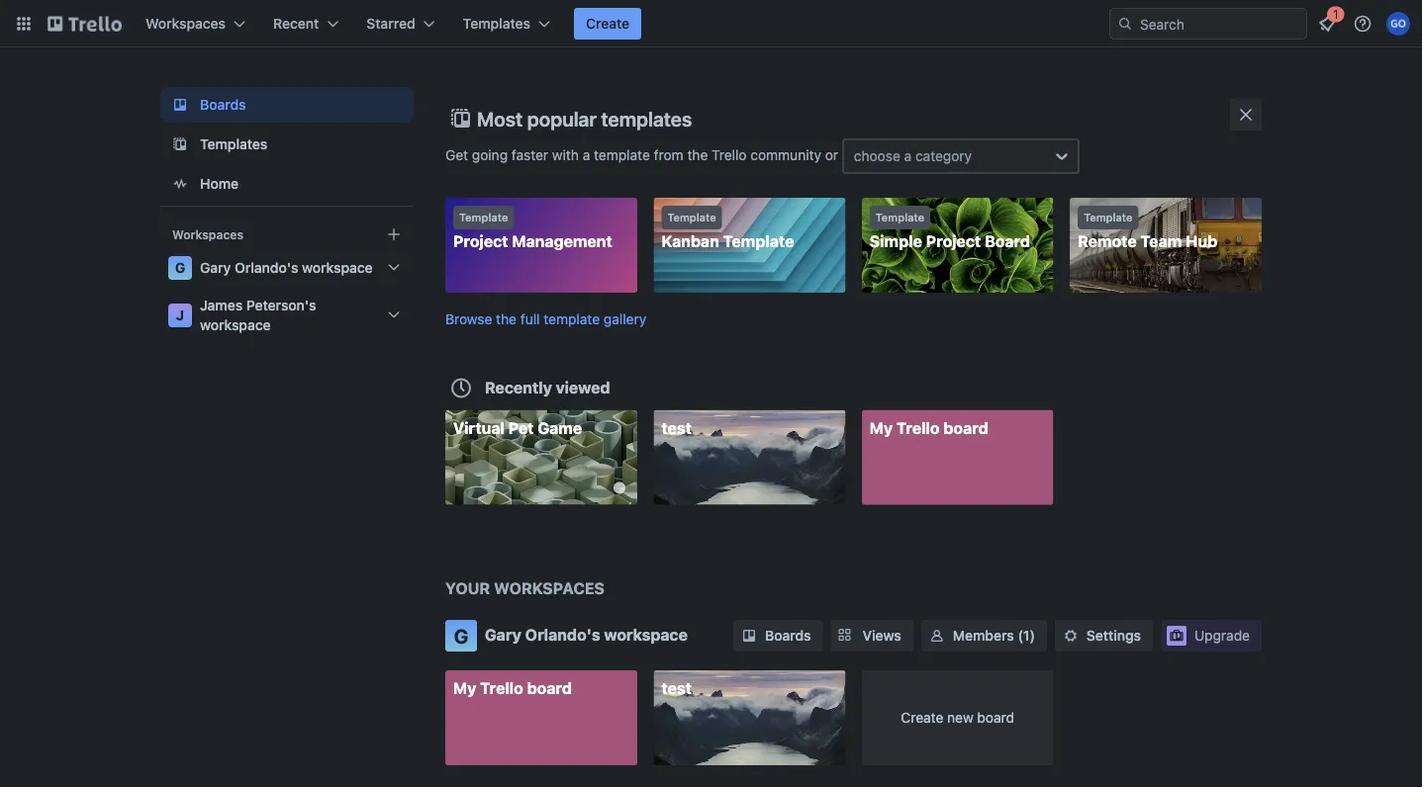 Task type: locate. For each thing, give the bounding box(es) containing it.
2 project from the left
[[926, 232, 981, 251]]

create inside button
[[586, 15, 630, 32]]

1 horizontal spatial create
[[901, 710, 943, 726]]

back to home image
[[47, 8, 122, 40]]

most popular templates
[[477, 107, 692, 130]]

0 horizontal spatial create
[[586, 15, 630, 32]]

from
[[654, 147, 683, 163]]

2 horizontal spatial sm image
[[1061, 626, 1081, 646]]

template right full
[[544, 311, 600, 327]]

templates up home
[[200, 136, 268, 152]]

open information menu image
[[1353, 14, 1373, 34]]

home image
[[168, 172, 192, 196]]

there is new activity on this board. image
[[613, 482, 625, 494]]

2 horizontal spatial trello
[[897, 419, 940, 437]]

starred button
[[355, 8, 447, 40]]

templates
[[463, 15, 530, 32], [200, 136, 268, 152]]

my
[[870, 419, 893, 437], [453, 679, 476, 698]]

g
[[175, 260, 185, 276], [454, 624, 468, 648]]

templates up the most on the left of the page
[[463, 15, 530, 32]]

1 horizontal spatial project
[[926, 232, 981, 251]]

template board image
[[168, 133, 192, 156]]

orlando's up peterson's
[[235, 260, 298, 276]]

project up "browse"
[[453, 232, 508, 251]]

1 vertical spatial test link
[[653, 671, 845, 766]]

boards left views link
[[765, 628, 811, 644]]

0 vertical spatial test
[[661, 419, 692, 437]]

virtual pet game
[[453, 419, 582, 437]]

workspace inside james peterson's workspace
[[200, 317, 271, 333]]

0 vertical spatial trello
[[712, 147, 747, 163]]

get going faster with a template from the trello community or
[[445, 147, 842, 163]]

0 vertical spatial boards link
[[160, 87, 414, 123]]

template for kanban
[[667, 211, 716, 224]]

template
[[594, 147, 650, 163], [544, 311, 600, 327]]

template down the templates
[[594, 147, 650, 163]]

2 vertical spatial board
[[977, 710, 1014, 726]]

gary orlando's workspace down workspaces
[[485, 626, 688, 645]]

1 horizontal spatial my trello board
[[870, 419, 988, 437]]

template
[[459, 211, 508, 224], [667, 211, 716, 224], [876, 211, 924, 224], [1084, 211, 1133, 224], [723, 232, 794, 251]]

create left new
[[901, 710, 943, 726]]

1 vertical spatial my trello board link
[[445, 671, 637, 766]]

create new board
[[901, 710, 1014, 726]]

0 vertical spatial g
[[175, 260, 185, 276]]

orlando's down workspaces
[[525, 626, 600, 645]]

james peterson's workspace
[[200, 297, 316, 333]]

test
[[661, 419, 692, 437], [661, 679, 692, 698]]

1 vertical spatial my trello board
[[453, 679, 572, 698]]

template inside template remote team hub
[[1084, 211, 1133, 224]]

0 vertical spatial gary orlando's workspace
[[200, 260, 373, 276]]

project inside template project management
[[453, 232, 508, 251]]

template for remote
[[1084, 211, 1133, 224]]

trello
[[712, 147, 747, 163], [897, 419, 940, 437], [480, 679, 523, 698]]

1 horizontal spatial gary orlando's workspace
[[485, 626, 688, 645]]

create a workspace image
[[382, 223, 406, 246]]

remote
[[1078, 232, 1137, 251]]

browse the full template gallery link
[[445, 311, 646, 327]]

gary up james
[[200, 260, 231, 276]]

0 vertical spatial my trello board link
[[862, 410, 1054, 505]]

template up simple
[[876, 211, 924, 224]]

create up most popular templates
[[586, 15, 630, 32]]

1 horizontal spatial my
[[870, 419, 893, 437]]

0 horizontal spatial trello
[[480, 679, 523, 698]]

0 vertical spatial workspace
[[302, 260, 373, 276]]

members (1)
[[953, 628, 1035, 644]]

a right with
[[583, 147, 590, 163]]

0 horizontal spatial boards
[[200, 96, 246, 113]]

0 vertical spatial test link
[[653, 410, 845, 505]]

workspace
[[302, 260, 373, 276], [200, 317, 271, 333], [604, 626, 688, 645]]

gallery
[[604, 311, 646, 327]]

choose
[[854, 148, 900, 164]]

primary element
[[0, 0, 1422, 47]]

0 horizontal spatial templates
[[200, 136, 268, 152]]

1 vertical spatial create
[[901, 710, 943, 726]]

gary
[[200, 260, 231, 276], [485, 626, 521, 645]]

james
[[200, 297, 243, 314]]

boards link up templates link
[[160, 87, 414, 123]]

2 test link from the top
[[653, 671, 845, 766]]

recently
[[485, 378, 552, 397]]

board image
[[168, 93, 192, 117]]

your
[[445, 579, 490, 598]]

2 test from the top
[[661, 679, 692, 698]]

recent
[[273, 15, 319, 32]]

template right kanban
[[723, 232, 794, 251]]

2 vertical spatial trello
[[480, 679, 523, 698]]

1 vertical spatial my
[[453, 679, 476, 698]]

my trello board link
[[862, 410, 1054, 505], [445, 671, 637, 766]]

workspaces up the board image
[[145, 15, 226, 32]]

1 horizontal spatial g
[[454, 624, 468, 648]]

0 vertical spatial the
[[687, 147, 708, 163]]

1 vertical spatial board
[[527, 679, 572, 698]]

my trello board for right my trello board link
[[870, 419, 988, 437]]

my trello board
[[870, 419, 988, 437], [453, 679, 572, 698]]

the
[[687, 147, 708, 163], [496, 311, 517, 327]]

0 horizontal spatial project
[[453, 232, 508, 251]]

workspaces button
[[134, 8, 257, 40]]

3 sm image from the left
[[1061, 626, 1081, 646]]

1 horizontal spatial boards link
[[733, 620, 823, 652]]

1 vertical spatial boards
[[765, 628, 811, 644]]

gary orlando's workspace up peterson's
[[200, 260, 373, 276]]

or
[[825, 147, 838, 163]]

1 horizontal spatial sm image
[[927, 626, 947, 646]]

template up the remote
[[1084, 211, 1133, 224]]

0 vertical spatial workspaces
[[145, 15, 226, 32]]

a right choose
[[904, 148, 912, 164]]

0 horizontal spatial the
[[496, 311, 517, 327]]

board
[[985, 232, 1030, 251]]

1 horizontal spatial templates
[[463, 15, 530, 32]]

starred
[[366, 15, 415, 32]]

1 test link from the top
[[653, 410, 845, 505]]

hub
[[1186, 232, 1217, 251]]

1 project from the left
[[453, 232, 508, 251]]

0 vertical spatial orlando's
[[235, 260, 298, 276]]

category
[[915, 148, 972, 164]]

boards link
[[160, 87, 414, 123], [733, 620, 823, 652]]

template simple project board
[[870, 211, 1030, 251]]

new
[[947, 710, 973, 726]]

template up kanban
[[667, 211, 716, 224]]

1 vertical spatial test
[[661, 679, 692, 698]]

boards
[[200, 96, 246, 113], [765, 628, 811, 644]]

0 vertical spatial my trello board
[[870, 419, 988, 437]]

test link
[[653, 410, 845, 505], [653, 671, 845, 766]]

1 vertical spatial workspace
[[200, 317, 271, 333]]

j
[[176, 307, 184, 324]]

1 horizontal spatial orlando's
[[525, 626, 600, 645]]

get
[[445, 147, 468, 163]]

0 horizontal spatial my trello board
[[453, 679, 572, 698]]

orlando's
[[235, 260, 298, 276], [525, 626, 600, 645]]

0 vertical spatial gary
[[200, 260, 231, 276]]

1 vertical spatial boards link
[[733, 620, 823, 652]]

1 horizontal spatial gary
[[485, 626, 521, 645]]

project
[[453, 232, 508, 251], [926, 232, 981, 251]]

a
[[583, 147, 590, 163], [904, 148, 912, 164]]

community
[[750, 147, 821, 163]]

choose a category
[[854, 148, 972, 164]]

most
[[477, 107, 523, 130]]

boards right the board image
[[200, 96, 246, 113]]

0 horizontal spatial my trello board link
[[445, 671, 637, 766]]

g up j in the left top of the page
[[175, 260, 185, 276]]

0 vertical spatial boards
[[200, 96, 246, 113]]

1 sm image from the left
[[739, 626, 759, 646]]

Search field
[[1133, 9, 1306, 39]]

template for project
[[459, 211, 508, 224]]

pet
[[508, 419, 534, 437]]

virtual pet game link
[[445, 410, 637, 505]]

workspaces
[[145, 15, 226, 32], [172, 228, 243, 241]]

faster
[[511, 147, 548, 163]]

0 horizontal spatial gary orlando's workspace
[[200, 260, 373, 276]]

2 horizontal spatial workspace
[[604, 626, 688, 645]]

template inside the template simple project board
[[876, 211, 924, 224]]

1 horizontal spatial trello
[[712, 147, 747, 163]]

1 test from the top
[[661, 419, 692, 437]]

0 vertical spatial my
[[870, 419, 893, 437]]

workspaces down home
[[172, 228, 243, 241]]

board
[[943, 419, 988, 437], [527, 679, 572, 698], [977, 710, 1014, 726]]

project left "board"
[[926, 232, 981, 251]]

boards for sm icon in the boards link
[[765, 628, 811, 644]]

0 horizontal spatial my
[[453, 679, 476, 698]]

the left full
[[496, 311, 517, 327]]

template inside template project management
[[459, 211, 508, 224]]

0 vertical spatial templates
[[463, 15, 530, 32]]

sm image inside settings link
[[1061, 626, 1081, 646]]

template down going
[[459, 211, 508, 224]]

team
[[1140, 232, 1182, 251]]

0 vertical spatial board
[[943, 419, 988, 437]]

0 vertical spatial create
[[586, 15, 630, 32]]

1 vertical spatial gary orlando's workspace
[[485, 626, 688, 645]]

test link for recently viewed
[[653, 410, 845, 505]]

gary orlando's workspace
[[200, 260, 373, 276], [485, 626, 688, 645]]

0 horizontal spatial workspace
[[200, 317, 271, 333]]

game
[[538, 419, 582, 437]]

sm image
[[739, 626, 759, 646], [927, 626, 947, 646], [1061, 626, 1081, 646]]

template for simple
[[876, 211, 924, 224]]

sm image inside boards link
[[739, 626, 759, 646]]

the right from
[[687, 147, 708, 163]]

boards link left views link
[[733, 620, 823, 652]]

g down your
[[454, 624, 468, 648]]

0 horizontal spatial sm image
[[739, 626, 759, 646]]

1 horizontal spatial workspace
[[302, 260, 373, 276]]

home link
[[160, 166, 414, 202]]

1 horizontal spatial boards
[[765, 628, 811, 644]]

template remote team hub
[[1078, 211, 1217, 251]]

1 vertical spatial trello
[[897, 419, 940, 437]]

0 horizontal spatial gary
[[200, 260, 231, 276]]

create
[[586, 15, 630, 32], [901, 710, 943, 726]]

1 vertical spatial templates
[[200, 136, 268, 152]]

1 vertical spatial template
[[544, 311, 600, 327]]

gary down your workspaces
[[485, 626, 521, 645]]



Task type: describe. For each thing, give the bounding box(es) containing it.
0 vertical spatial template
[[594, 147, 650, 163]]

1 horizontal spatial a
[[904, 148, 912, 164]]

(1)
[[1018, 628, 1035, 644]]

search image
[[1117, 16, 1133, 32]]

browse
[[445, 311, 492, 327]]

home
[[200, 176, 239, 192]]

trello for right my trello board link
[[897, 419, 940, 437]]

0 horizontal spatial a
[[583, 147, 590, 163]]

gary orlando (garyorlando) image
[[1386, 12, 1410, 36]]

1 horizontal spatial the
[[687, 147, 708, 163]]

views link
[[831, 620, 913, 652]]

virtual
[[453, 419, 505, 437]]

template kanban template
[[661, 211, 794, 251]]

recent button
[[261, 8, 351, 40]]

project inside the template simple project board
[[926, 232, 981, 251]]

browse the full template gallery
[[445, 311, 646, 327]]

my for bottommost my trello board link
[[453, 679, 476, 698]]

views
[[863, 628, 901, 644]]

test link for gary orlando's workspace
[[653, 671, 845, 766]]

0 horizontal spatial boards link
[[160, 87, 414, 123]]

members
[[953, 628, 1014, 644]]

sm image for boards
[[739, 626, 759, 646]]

create button
[[574, 8, 641, 40]]

templates inside dropdown button
[[463, 15, 530, 32]]

my for right my trello board link
[[870, 419, 893, 437]]

upgrade
[[1194, 628, 1250, 644]]

templates
[[601, 107, 692, 130]]

your workspaces
[[445, 579, 605, 598]]

viewed
[[556, 378, 610, 397]]

with
[[552, 147, 579, 163]]

2 sm image from the left
[[927, 626, 947, 646]]

1 vertical spatial workspaces
[[172, 228, 243, 241]]

recently viewed
[[485, 378, 610, 397]]

going
[[472, 147, 508, 163]]

sm image for settings
[[1061, 626, 1081, 646]]

templates button
[[451, 8, 562, 40]]

peterson's
[[246, 297, 316, 314]]

1 vertical spatial g
[[454, 624, 468, 648]]

kanban
[[661, 232, 719, 251]]

create for create new board
[[901, 710, 943, 726]]

templates link
[[160, 127, 414, 162]]

create for create
[[586, 15, 630, 32]]

1 horizontal spatial my trello board link
[[862, 410, 1054, 505]]

test for gary orlando's workspace
[[661, 679, 692, 698]]

management
[[512, 232, 612, 251]]

1 vertical spatial gary
[[485, 626, 521, 645]]

2 vertical spatial workspace
[[604, 626, 688, 645]]

0 horizontal spatial g
[[175, 260, 185, 276]]

0 horizontal spatial orlando's
[[235, 260, 298, 276]]

workspaces inside dropdown button
[[145, 15, 226, 32]]

boards for the board image
[[200, 96, 246, 113]]

1 vertical spatial the
[[496, 311, 517, 327]]

settings link
[[1055, 620, 1153, 652]]

trello for bottommost my trello board link
[[480, 679, 523, 698]]

my trello board for bottommost my trello board link
[[453, 679, 572, 698]]

test for recently viewed
[[661, 419, 692, 437]]

popular
[[527, 107, 597, 130]]

template project management
[[453, 211, 612, 251]]

workspaces
[[494, 579, 605, 598]]

1 notification image
[[1315, 12, 1339, 36]]

1 vertical spatial orlando's
[[525, 626, 600, 645]]

simple
[[870, 232, 922, 251]]

full
[[520, 311, 540, 327]]

upgrade button
[[1161, 620, 1262, 652]]

settings
[[1086, 628, 1141, 644]]



Task type: vqa. For each thing, say whether or not it's contained in the screenshot.
Browse the full template gallery Link on the left
yes



